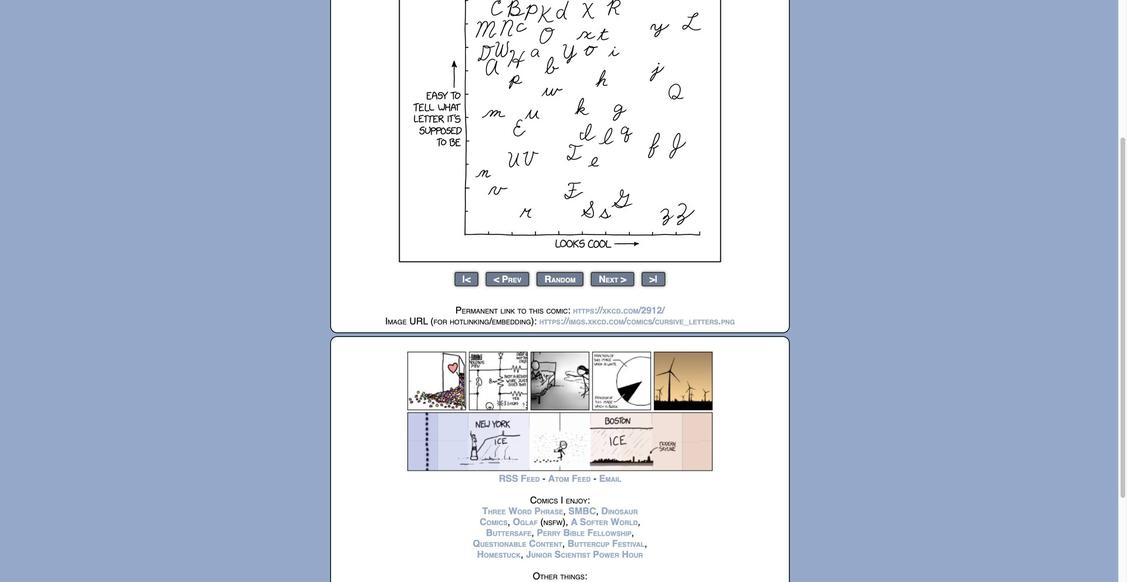Task type: describe. For each thing, give the bounding box(es) containing it.
selected comics image
[[407, 352, 713, 411]]



Task type: vqa. For each thing, say whether or not it's contained in the screenshot.
Cursive Letters image on the top of the page
yes



Task type: locate. For each thing, give the bounding box(es) containing it.
cursive letters image
[[399, 0, 721, 263]]

earth temperature timeline image
[[407, 413, 713, 472]]



